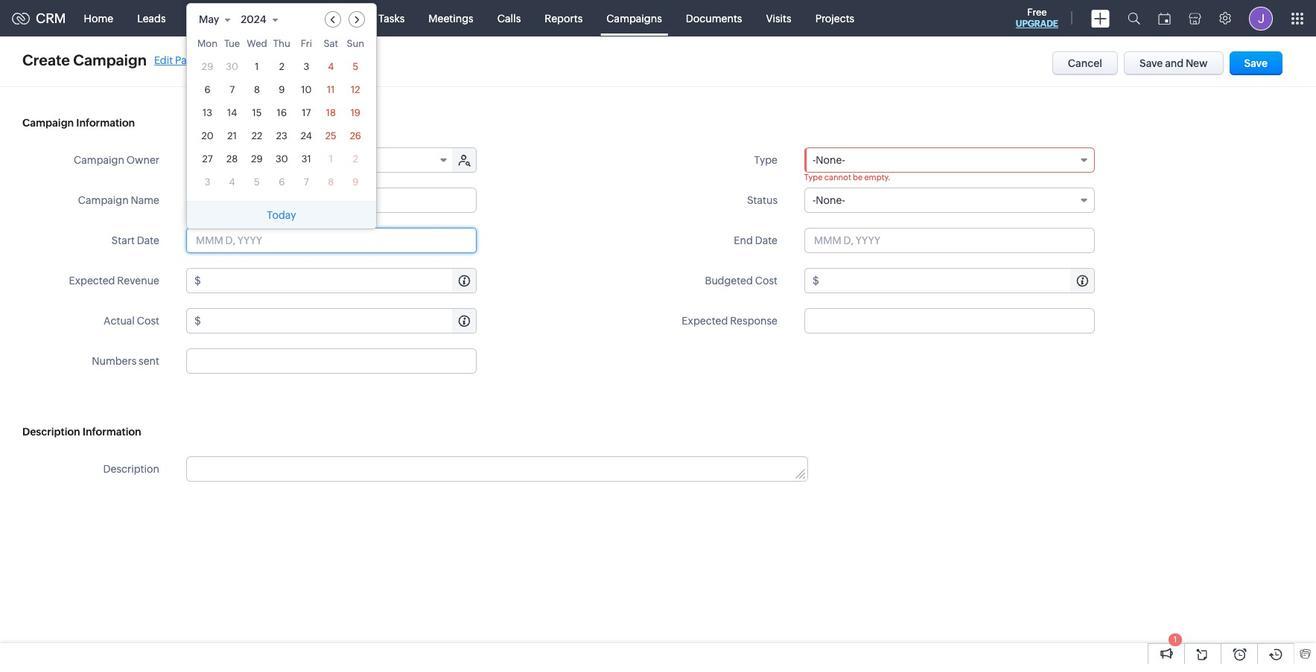 Task type: locate. For each thing, give the bounding box(es) containing it.
grid
[[187, 35, 376, 201]]

1 vertical spatial information
[[82, 426, 141, 438]]

27
[[202, 153, 213, 165]]

0 vertical spatial 5
[[353, 61, 358, 72]]

create menu element
[[1082, 0, 1119, 36]]

0 vertical spatial information
[[76, 117, 135, 129]]

actual
[[103, 315, 135, 327]]

29 down monday column header
[[202, 61, 213, 72]]

deals
[[328, 12, 354, 24]]

0 vertical spatial description
[[22, 426, 80, 438]]

leads link
[[125, 0, 178, 36]]

2 horizontal spatial 1
[[1174, 635, 1177, 644]]

date
[[137, 235, 159, 247], [755, 235, 778, 247]]

wed
[[247, 38, 267, 49]]

leads
[[137, 12, 166, 24]]

type for type
[[754, 154, 778, 166]]

3 row from the top
[[197, 80, 366, 100]]

create menu image
[[1091, 9, 1110, 27]]

1 none- from the top
[[816, 154, 845, 166]]

1 horizontal spatial 9
[[352, 177, 359, 188]]

6 up today button
[[279, 177, 285, 188]]

0 vertical spatial 29
[[202, 61, 213, 72]]

revenue
[[117, 275, 159, 287]]

0 horizontal spatial 4
[[229, 177, 235, 188]]

1 - from the top
[[813, 154, 816, 166]]

logo image
[[12, 12, 30, 24]]

6 up 13
[[204, 84, 210, 95]]

simon jacob
[[194, 154, 257, 166]]

0 vertical spatial 3
[[303, 61, 309, 72]]

campaign left name
[[78, 194, 129, 206]]

1 vertical spatial 8
[[328, 177, 334, 188]]

none-
[[816, 154, 845, 166], [816, 194, 845, 206]]

4 down the saturday column header
[[328, 61, 334, 72]]

2
[[279, 61, 284, 72], [353, 153, 358, 165]]

row containing 6
[[197, 80, 366, 100]]

crm link
[[12, 10, 66, 26]]

1 vertical spatial 4
[[229, 177, 235, 188]]

description for description information
[[22, 426, 80, 438]]

campaign
[[73, 51, 147, 69], [22, 117, 74, 129], [74, 154, 124, 166], [78, 194, 129, 206]]

1 vertical spatial 29
[[251, 153, 263, 165]]

9 down simon jacob field
[[352, 177, 359, 188]]

2 none- from the top
[[816, 194, 845, 206]]

calls
[[497, 12, 521, 24]]

0 horizontal spatial expected
[[69, 275, 115, 287]]

row containing 29
[[197, 57, 366, 77]]

0 vertical spatial 1
[[255, 61, 259, 72]]

edit page layout link
[[154, 54, 234, 66]]

type cannot be empty.
[[804, 173, 890, 182]]

upgrade
[[1016, 19, 1058, 29]]

1 vertical spatial none-
[[816, 194, 845, 206]]

2 row from the top
[[197, 57, 366, 77]]

2 down 26
[[353, 153, 358, 165]]

0 horizontal spatial description
[[22, 426, 80, 438]]

2 date from the left
[[755, 235, 778, 247]]

expected
[[69, 275, 115, 287], [682, 315, 728, 327]]

4 down simon jacob
[[229, 177, 235, 188]]

description information
[[22, 426, 141, 438]]

campaign down home link
[[73, 51, 147, 69]]

campaign owner
[[74, 154, 159, 166]]

create campaign edit page layout
[[22, 51, 234, 69]]

1 date from the left
[[137, 235, 159, 247]]

- up type cannot be empty.
[[813, 154, 816, 166]]

1 -none- field from the top
[[804, 147, 1095, 173]]

campaign down campaign information
[[74, 154, 124, 166]]

expected down budgeted
[[682, 315, 728, 327]]

type
[[754, 154, 778, 166], [804, 173, 823, 182]]

projects
[[815, 12, 854, 24]]

row containing 3
[[197, 172, 366, 192]]

0 vertical spatial -none-
[[813, 154, 845, 166]]

1 horizontal spatial save
[[1244, 57, 1268, 69]]

3 down simon
[[205, 177, 210, 188]]

-None- field
[[804, 147, 1095, 173], [804, 188, 1095, 213]]

5
[[353, 61, 358, 72], [254, 177, 260, 188]]

1 vertical spatial 2
[[353, 153, 358, 165]]

0 vertical spatial type
[[754, 154, 778, 166]]

6 row from the top
[[197, 149, 366, 169]]

8 down simon jacob field
[[328, 177, 334, 188]]

tasks link
[[366, 0, 417, 36]]

cost right actual
[[137, 315, 159, 327]]

30
[[226, 61, 238, 72], [276, 153, 288, 165]]

5 down sunday column header
[[353, 61, 358, 72]]

9 up 16
[[279, 84, 285, 95]]

29
[[202, 61, 213, 72], [251, 153, 263, 165]]

free
[[1027, 7, 1047, 18]]

0 horizontal spatial 6
[[204, 84, 210, 95]]

2 save from the left
[[1244, 57, 1268, 69]]

5 row from the top
[[197, 126, 366, 146]]

1 horizontal spatial 29
[[251, 153, 263, 165]]

1 vertical spatial cost
[[137, 315, 159, 327]]

1 horizontal spatial 6
[[279, 177, 285, 188]]

information down numbers on the bottom
[[82, 426, 141, 438]]

4 row from the top
[[197, 103, 366, 123]]

1 vertical spatial 30
[[276, 153, 288, 165]]

1 vertical spatial 1
[[329, 153, 333, 165]]

30 down the 23 at top left
[[276, 153, 288, 165]]

1 vertical spatial 3
[[205, 177, 210, 188]]

8 up 15
[[254, 84, 260, 95]]

mon tue wed thu
[[197, 38, 290, 49]]

jacob
[[228, 154, 257, 166]]

search image
[[1128, 12, 1140, 25]]

0 horizontal spatial 1
[[255, 61, 259, 72]]

date right end
[[755, 235, 778, 247]]

17
[[302, 107, 311, 118]]

grid containing mon
[[187, 35, 376, 201]]

5 down jacob
[[254, 177, 260, 188]]

1 horizontal spatial cost
[[755, 275, 778, 287]]

None text field
[[203, 269, 476, 293], [203, 309, 476, 333], [203, 269, 476, 293], [203, 309, 476, 333]]

1 horizontal spatial expected
[[682, 315, 728, 327]]

-
[[813, 154, 816, 166], [813, 194, 816, 206]]

1 horizontal spatial 2
[[353, 153, 358, 165]]

0 vertical spatial 9
[[279, 84, 285, 95]]

0 vertical spatial 7
[[230, 84, 235, 95]]

0 vertical spatial none-
[[816, 154, 845, 166]]

2 down thursday column header
[[279, 61, 284, 72]]

1 horizontal spatial 5
[[353, 61, 358, 72]]

0 vertical spatial 30
[[226, 61, 238, 72]]

None text field
[[186, 188, 477, 213], [821, 269, 1094, 293], [804, 308, 1095, 334], [186, 349, 477, 374], [187, 457, 807, 481], [186, 188, 477, 213], [821, 269, 1094, 293], [804, 308, 1095, 334], [186, 349, 477, 374], [187, 457, 807, 481]]

2 -none- field from the top
[[804, 188, 1095, 213]]

type left cannot
[[804, 173, 823, 182]]

expected for expected response
[[682, 315, 728, 327]]

0 vertical spatial expected
[[69, 275, 115, 287]]

2024
[[241, 13, 266, 25]]

6
[[204, 84, 210, 95], [279, 177, 285, 188]]

description
[[22, 426, 80, 438], [103, 463, 159, 475]]

page
[[175, 54, 199, 66]]

accounts
[[258, 12, 304, 24]]

expected response
[[682, 315, 778, 327]]

save and new
[[1140, 57, 1208, 69]]

campaigns link
[[595, 0, 674, 36]]

0 horizontal spatial 9
[[279, 84, 285, 95]]

1 -none- from the top
[[813, 154, 845, 166]]

save for save and new
[[1140, 57, 1163, 69]]

type up status
[[754, 154, 778, 166]]

information for campaign information
[[76, 117, 135, 129]]

budgeted cost
[[705, 275, 778, 287]]

3
[[303, 61, 309, 72], [205, 177, 210, 188]]

profile image
[[1249, 6, 1273, 30]]

3 down friday column header
[[303, 61, 309, 72]]

0 horizontal spatial date
[[137, 235, 159, 247]]

monday column header
[[197, 38, 218, 54]]

0 vertical spatial cost
[[755, 275, 778, 287]]

0 vertical spatial 8
[[254, 84, 260, 95]]

0 vertical spatial -
[[813, 154, 816, 166]]

date right the start
[[137, 235, 159, 247]]

2024 field
[[240, 11, 285, 28]]

$
[[194, 275, 201, 287], [813, 275, 819, 287], [194, 315, 201, 327]]

today link
[[267, 209, 296, 221]]

choose date dialog
[[186, 3, 377, 229]]

0 horizontal spatial 3
[[205, 177, 210, 188]]

7 down 31
[[304, 177, 309, 188]]

1 horizontal spatial date
[[755, 235, 778, 247]]

row
[[197, 38, 366, 54], [197, 57, 366, 77], [197, 80, 366, 100], [197, 103, 366, 123], [197, 126, 366, 146], [197, 149, 366, 169], [197, 172, 366, 192]]

- down type cannot be empty.
[[813, 194, 816, 206]]

0 vertical spatial 6
[[204, 84, 210, 95]]

1 horizontal spatial 7
[[304, 177, 309, 188]]

21
[[227, 130, 237, 142]]

expected revenue
[[69, 275, 159, 287]]

none- down cannot
[[816, 194, 845, 206]]

information
[[76, 117, 135, 129], [82, 426, 141, 438]]

1 vertical spatial type
[[804, 173, 823, 182]]

sent
[[139, 355, 159, 367]]

-none-
[[813, 154, 845, 166], [813, 194, 845, 206]]

cost for actual cost
[[137, 315, 159, 327]]

1 vertical spatial description
[[103, 463, 159, 475]]

1 row from the top
[[197, 38, 366, 54]]

1 vertical spatial -none-
[[813, 194, 845, 206]]

0 vertical spatial -none- field
[[804, 147, 1095, 173]]

save left and
[[1140, 57, 1163, 69]]

0 horizontal spatial 29
[[202, 61, 213, 72]]

crm
[[36, 10, 66, 26]]

1 vertical spatial -
[[813, 194, 816, 206]]

14
[[227, 107, 237, 118]]

expected left revenue
[[69, 275, 115, 287]]

0 horizontal spatial save
[[1140, 57, 1163, 69]]

0 horizontal spatial cost
[[137, 315, 159, 327]]

0 horizontal spatial 8
[[254, 84, 260, 95]]

29 down 22
[[251, 153, 263, 165]]

1 vertical spatial 9
[[352, 177, 359, 188]]

cost right budgeted
[[755, 275, 778, 287]]

-none- for type
[[813, 154, 845, 166]]

1
[[255, 61, 259, 72], [329, 153, 333, 165], [1174, 635, 1177, 644]]

row containing mon
[[197, 38, 366, 54]]

7 up 14
[[230, 84, 235, 95]]

1 horizontal spatial type
[[804, 173, 823, 182]]

cost for budgeted cost
[[755, 275, 778, 287]]

reports link
[[533, 0, 595, 36]]

12
[[351, 84, 360, 95]]

meetings link
[[417, 0, 485, 36]]

tasks
[[378, 12, 405, 24]]

7 row from the top
[[197, 172, 366, 192]]

1 save from the left
[[1140, 57, 1163, 69]]

1 vertical spatial 5
[[254, 177, 260, 188]]

2 - from the top
[[813, 194, 816, 206]]

information up campaign owner
[[76, 117, 135, 129]]

home link
[[72, 0, 125, 36]]

search element
[[1119, 0, 1149, 36]]

1 vertical spatial expected
[[682, 315, 728, 327]]

-none- down cannot
[[813, 194, 845, 206]]

0 vertical spatial 4
[[328, 61, 334, 72]]

none- for type
[[816, 154, 845, 166]]

30 down 'tuesday' column header on the left of the page
[[226, 61, 238, 72]]

accounts link
[[246, 0, 316, 36]]

save down profile element
[[1244, 57, 1268, 69]]

save
[[1140, 57, 1163, 69], [1244, 57, 1268, 69]]

0 horizontal spatial 2
[[279, 61, 284, 72]]

16
[[277, 107, 287, 118]]

-none- up cannot
[[813, 154, 845, 166]]

MMM D, YYYY text field
[[804, 228, 1095, 253]]

layout
[[201, 54, 234, 66]]

1 horizontal spatial 8
[[328, 177, 334, 188]]

campaign down 'create'
[[22, 117, 74, 129]]

campaign for campaign information
[[22, 117, 74, 129]]

none- up cannot
[[816, 154, 845, 166]]

1 horizontal spatial description
[[103, 463, 159, 475]]

1 vertical spatial 7
[[304, 177, 309, 188]]

0 horizontal spatial type
[[754, 154, 778, 166]]

1 vertical spatial -none- field
[[804, 188, 1095, 213]]

simon
[[194, 154, 226, 166]]

9
[[279, 84, 285, 95], [352, 177, 359, 188]]

2 -none- from the top
[[813, 194, 845, 206]]



Task type: vqa. For each thing, say whether or not it's contained in the screenshot.


Task type: describe. For each thing, give the bounding box(es) containing it.
save button
[[1229, 51, 1282, 75]]

free upgrade
[[1016, 7, 1058, 29]]

11
[[327, 84, 335, 95]]

documents
[[686, 12, 742, 24]]

campaign information
[[22, 117, 135, 129]]

10
[[301, 84, 312, 95]]

description for description
[[103, 463, 159, 475]]

row containing 27
[[197, 149, 366, 169]]

1 horizontal spatial 30
[[276, 153, 288, 165]]

saturday column header
[[321, 38, 341, 54]]

friday column header
[[296, 38, 316, 54]]

date for start date
[[137, 235, 159, 247]]

0 horizontal spatial 5
[[254, 177, 260, 188]]

tuesday column header
[[222, 38, 242, 54]]

new
[[1186, 57, 1208, 69]]

sat
[[324, 38, 338, 49]]

visits
[[766, 12, 791, 24]]

26
[[350, 130, 361, 142]]

information for description information
[[82, 426, 141, 438]]

be
[[853, 173, 863, 182]]

campaign name
[[78, 194, 159, 206]]

projects link
[[803, 0, 866, 36]]

25
[[325, 130, 336, 142]]

- for status
[[813, 194, 816, 206]]

cancel
[[1068, 57, 1102, 69]]

expected for expected revenue
[[69, 275, 115, 287]]

0 horizontal spatial 30
[[226, 61, 238, 72]]

-none- field for status
[[804, 188, 1095, 213]]

today button
[[187, 201, 376, 229]]

deals link
[[316, 0, 366, 36]]

date for end date
[[755, 235, 778, 247]]

thu
[[273, 38, 290, 49]]

create
[[22, 51, 70, 69]]

today
[[267, 209, 296, 221]]

Simon Jacob field
[[187, 148, 454, 172]]

13
[[203, 107, 212, 118]]

empty.
[[864, 173, 890, 182]]

MMM D, YYYY text field
[[186, 228, 477, 253]]

0 vertical spatial 2
[[279, 61, 284, 72]]

save and new button
[[1124, 51, 1223, 75]]

15
[[252, 107, 262, 118]]

mon
[[197, 38, 218, 49]]

home
[[84, 12, 113, 24]]

may
[[199, 13, 219, 25]]

contacts
[[190, 12, 234, 24]]

grid inside 'choose date' dialog
[[187, 35, 376, 201]]

2 vertical spatial 1
[[1174, 635, 1177, 644]]

$ for expected revenue
[[194, 275, 201, 287]]

May field
[[198, 11, 238, 28]]

$ for actual cost
[[194, 315, 201, 327]]

24
[[301, 130, 312, 142]]

31
[[301, 153, 311, 165]]

visits link
[[754, 0, 803, 36]]

edit
[[154, 54, 173, 66]]

start
[[111, 235, 135, 247]]

cannot
[[824, 173, 851, 182]]

campaigns
[[606, 12, 662, 24]]

-none- for status
[[813, 194, 845, 206]]

start date
[[111, 235, 159, 247]]

row containing 13
[[197, 103, 366, 123]]

save for save
[[1244, 57, 1268, 69]]

contacts link
[[178, 0, 246, 36]]

calls link
[[485, 0, 533, 36]]

numbers
[[92, 355, 137, 367]]

documents link
[[674, 0, 754, 36]]

calendar image
[[1158, 12, 1171, 24]]

type for type cannot be empty.
[[804, 173, 823, 182]]

wednesday column header
[[247, 38, 267, 54]]

fri
[[301, 38, 312, 49]]

end date
[[734, 235, 778, 247]]

1 horizontal spatial 1
[[329, 153, 333, 165]]

reports
[[545, 12, 583, 24]]

budgeted
[[705, 275, 753, 287]]

28
[[226, 153, 238, 165]]

22
[[251, 130, 262, 142]]

end
[[734, 235, 753, 247]]

thursday column header
[[272, 38, 292, 54]]

1 horizontal spatial 4
[[328, 61, 334, 72]]

campaign for campaign name
[[78, 194, 129, 206]]

sunday column header
[[345, 38, 366, 54]]

-none- field for type
[[804, 147, 1095, 173]]

name
[[131, 194, 159, 206]]

1 vertical spatial 6
[[279, 177, 285, 188]]

profile element
[[1240, 0, 1282, 36]]

campaign for campaign owner
[[74, 154, 124, 166]]

20
[[201, 130, 213, 142]]

none- for status
[[816, 194, 845, 206]]

18
[[326, 107, 336, 118]]

0 horizontal spatial 7
[[230, 84, 235, 95]]

23
[[276, 130, 287, 142]]

tue
[[224, 38, 240, 49]]

status
[[747, 194, 778, 206]]

owner
[[126, 154, 159, 166]]

response
[[730, 315, 778, 327]]

actual cost
[[103, 315, 159, 327]]

cancel button
[[1052, 51, 1118, 75]]

row containing 20
[[197, 126, 366, 146]]

numbers sent
[[92, 355, 159, 367]]

1 horizontal spatial 3
[[303, 61, 309, 72]]

19
[[351, 107, 360, 118]]

- for type
[[813, 154, 816, 166]]

sun
[[347, 38, 364, 49]]

meetings
[[428, 12, 473, 24]]

$ for budgeted cost
[[813, 275, 819, 287]]



